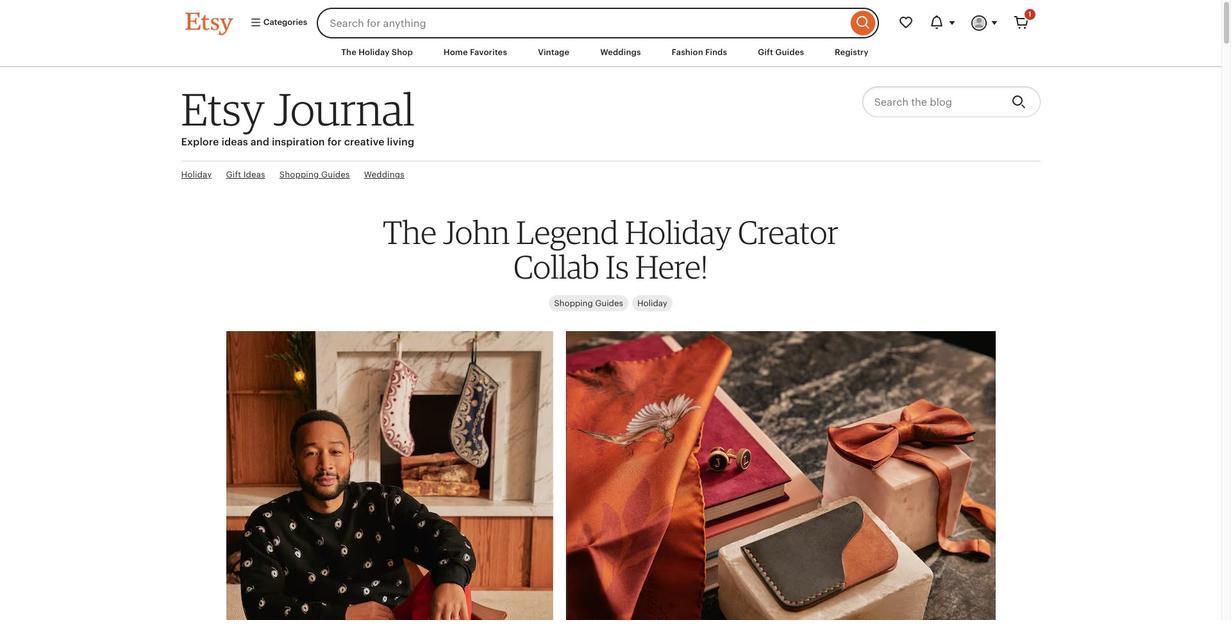Task type: describe. For each thing, give the bounding box(es) containing it.
the for the holiday shop
[[341, 47, 357, 57]]

weddings link for shopping guides
[[364, 169, 405, 181]]

Search the blog text field
[[862, 87, 1002, 117]]

the holiday shop
[[341, 47, 413, 57]]

guides for left shopping guides link
[[321, 170, 350, 180]]

the holiday shop link
[[332, 41, 423, 64]]

ideas
[[244, 170, 265, 180]]

fashion finds
[[672, 47, 727, 57]]

vintage
[[538, 47, 570, 57]]

Search for anything text field
[[317, 8, 848, 38]]

the for the john legend holiday creator collab is here!
[[383, 213, 437, 252]]

0 horizontal spatial shopping
[[280, 170, 319, 180]]

here!
[[635, 248, 708, 287]]

home favorites link
[[434, 41, 517, 64]]

fashion finds link
[[662, 41, 737, 64]]

registry
[[835, 47, 869, 57]]

1 link
[[1006, 8, 1037, 38]]

legend
[[516, 213, 619, 252]]

the john legend holiday creator collab is here!
[[383, 213, 839, 287]]

2 vertical spatial guides
[[595, 299, 623, 309]]

0 horizontal spatial holiday link
[[181, 169, 212, 181]]

vintage link
[[529, 41, 579, 64]]

is
[[606, 248, 629, 287]]

guides for gift guides link
[[776, 47, 804, 57]]

etsy journal explore ideas and inspiration for creative living
[[181, 82, 415, 148]]

none search field inside categories banner
[[317, 8, 879, 38]]

finds
[[706, 47, 727, 57]]

inspiration
[[272, 136, 325, 148]]

home favorites
[[444, 47, 507, 57]]

1 horizontal spatial holiday link
[[632, 296, 673, 312]]

1
[[1029, 10, 1032, 18]]

1 horizontal spatial shopping guides link
[[549, 296, 629, 312]]

gift guides link
[[749, 41, 814, 64]]



Task type: vqa. For each thing, say whether or not it's contained in the screenshot.
Guides to the bottom
yes



Task type: locate. For each thing, give the bounding box(es) containing it.
weddings for shopping guides
[[364, 170, 405, 180]]

0 horizontal spatial the
[[341, 47, 357, 57]]

1 vertical spatial shopping
[[554, 299, 593, 309]]

1 horizontal spatial weddings
[[601, 47, 641, 57]]

ideas
[[222, 136, 248, 148]]

journal
[[274, 82, 415, 136]]

0 horizontal spatial guides
[[321, 170, 350, 180]]

and
[[251, 136, 269, 148]]

1 vertical spatial weddings
[[364, 170, 405, 180]]

gift
[[758, 47, 774, 57], [226, 170, 241, 180]]

shopping guides down is
[[554, 299, 623, 309]]

categories
[[261, 18, 307, 27]]

weddings link down categories banner
[[591, 41, 651, 64]]

0 horizontal spatial weddings link
[[364, 169, 405, 181]]

weddings link
[[591, 41, 651, 64], [364, 169, 405, 181]]

1 horizontal spatial shopping guides
[[554, 299, 623, 309]]

guides
[[776, 47, 804, 57], [321, 170, 350, 180], [595, 299, 623, 309]]

shopping down the inspiration
[[280, 170, 319, 180]]

0 vertical spatial shopping
[[280, 170, 319, 180]]

etsy
[[181, 82, 265, 136]]

creative
[[344, 136, 385, 148]]

weddings
[[601, 47, 641, 57], [364, 170, 405, 180]]

0 horizontal spatial weddings
[[364, 170, 405, 180]]

registry link
[[826, 41, 879, 64]]

1 horizontal spatial guides
[[595, 299, 623, 309]]

0 vertical spatial gift
[[758, 47, 774, 57]]

0 vertical spatial the
[[341, 47, 357, 57]]

holiday link down "explore"
[[181, 169, 212, 181]]

shopping down collab
[[554, 299, 593, 309]]

categories banner
[[162, 0, 1060, 38]]

weddings link down living
[[364, 169, 405, 181]]

gift for gift guides
[[758, 47, 774, 57]]

1 horizontal spatial gift
[[758, 47, 774, 57]]

gift guides
[[758, 47, 804, 57]]

shopping guides link down the inspiration
[[280, 169, 350, 181]]

gift right the finds
[[758, 47, 774, 57]]

menu bar
[[162, 38, 1060, 67]]

1 vertical spatial guides
[[321, 170, 350, 180]]

holiday link down here!
[[632, 296, 673, 312]]

0 horizontal spatial shopping guides link
[[280, 169, 350, 181]]

shopping guides
[[280, 170, 350, 180], [554, 299, 623, 309]]

None search field
[[317, 8, 879, 38]]

0 vertical spatial weddings link
[[591, 41, 651, 64]]

1 vertical spatial shopping guides
[[554, 299, 623, 309]]

1 horizontal spatial weddings link
[[591, 41, 651, 64]]

weddings for vintage
[[601, 47, 641, 57]]

the inside the holiday shop link
[[341, 47, 357, 57]]

holiday link
[[181, 169, 212, 181], [632, 296, 673, 312]]

0 horizontal spatial shopping guides
[[280, 170, 350, 180]]

guides down is
[[595, 299, 623, 309]]

etsy journal link
[[181, 82, 415, 136]]

menu bar containing the holiday shop
[[162, 38, 1060, 67]]

john legend poses with items from his etsy creator collab image
[[226, 324, 996, 621]]

guides left registry
[[776, 47, 804, 57]]

1 vertical spatial shopping guides link
[[549, 296, 629, 312]]

1 vertical spatial holiday link
[[632, 296, 673, 312]]

fashion
[[672, 47, 703, 57]]

gift ideas
[[226, 170, 265, 180]]

1 vertical spatial the
[[383, 213, 437, 252]]

0 horizontal spatial gift
[[226, 170, 241, 180]]

the
[[341, 47, 357, 57], [383, 213, 437, 252]]

favorites
[[470, 47, 507, 57]]

explore
[[181, 136, 219, 148]]

holiday inside the john legend holiday creator collab is here!
[[625, 213, 732, 252]]

weddings down living
[[364, 170, 405, 180]]

shopping guides down the inspiration
[[280, 170, 350, 180]]

gift ideas link
[[226, 169, 265, 181]]

1 vertical spatial weddings link
[[364, 169, 405, 181]]

creator
[[738, 213, 839, 252]]

shop
[[392, 47, 413, 57]]

guides down for
[[321, 170, 350, 180]]

1 horizontal spatial shopping
[[554, 299, 593, 309]]

1 horizontal spatial the
[[383, 213, 437, 252]]

gift left ideas
[[226, 170, 241, 180]]

living
[[387, 136, 414, 148]]

for
[[328, 136, 342, 148]]

the inside the john legend holiday creator collab is here!
[[383, 213, 437, 252]]

0 vertical spatial shopping guides link
[[280, 169, 350, 181]]

shopping guides link down is
[[549, 296, 629, 312]]

categories button
[[240, 12, 313, 35]]

home
[[444, 47, 468, 57]]

shopping guides link
[[280, 169, 350, 181], [549, 296, 629, 312]]

0 vertical spatial holiday link
[[181, 169, 212, 181]]

2 horizontal spatial guides
[[776, 47, 804, 57]]

0 vertical spatial guides
[[776, 47, 804, 57]]

gift for gift ideas
[[226, 170, 241, 180]]

0 vertical spatial weddings
[[601, 47, 641, 57]]

shopping
[[280, 170, 319, 180], [554, 299, 593, 309]]

john
[[443, 213, 510, 252]]

weddings link for vintage
[[591, 41, 651, 64]]

collab
[[514, 248, 600, 287]]

weddings down categories banner
[[601, 47, 641, 57]]

holiday
[[359, 47, 390, 57], [181, 170, 212, 180], [625, 213, 732, 252], [637, 299, 668, 309]]

0 vertical spatial shopping guides
[[280, 170, 350, 180]]

1 vertical spatial gift
[[226, 170, 241, 180]]



